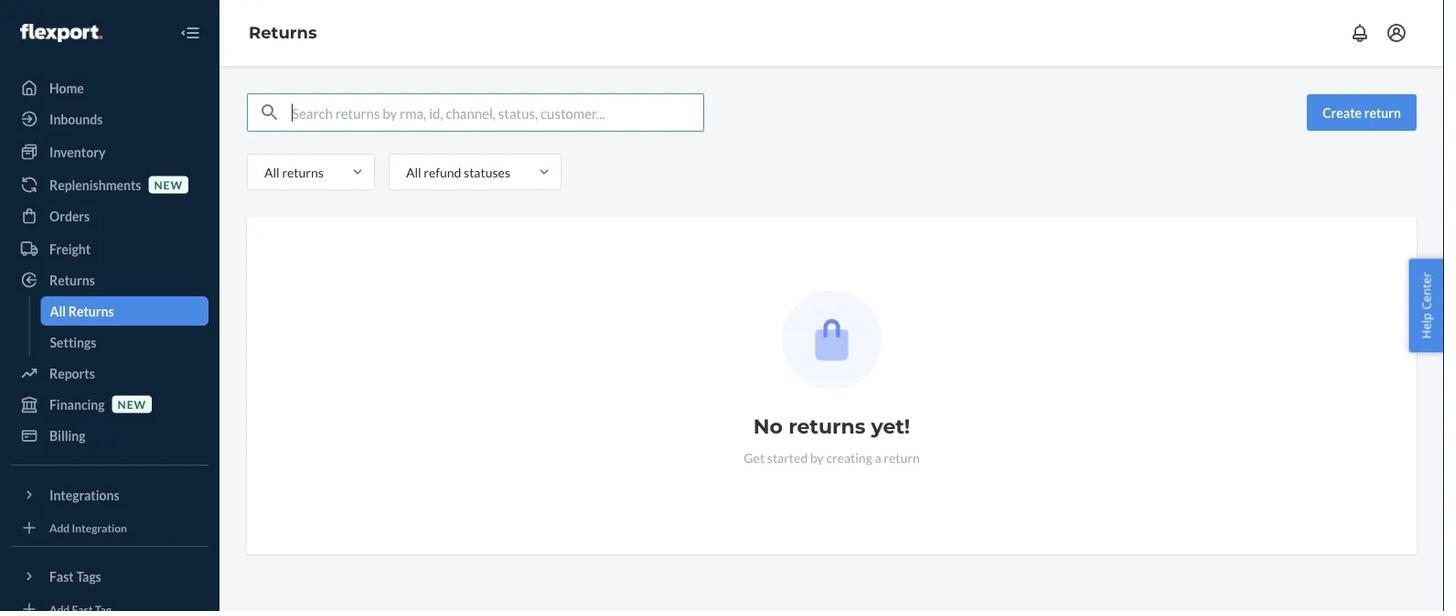 Task type: vqa. For each thing, say whether or not it's contained in the screenshot.
Empty list image
yes



Task type: locate. For each thing, give the bounding box(es) containing it.
return
[[1365, 105, 1402, 120], [884, 450, 920, 465]]

0 vertical spatial returns link
[[249, 23, 317, 43]]

0 vertical spatial return
[[1365, 105, 1402, 120]]

reports
[[49, 366, 95, 381]]

1 horizontal spatial all
[[264, 164, 280, 180]]

returns for no
[[789, 414, 866, 439]]

billing
[[49, 428, 86, 443]]

flexport logo image
[[20, 24, 102, 42]]

billing link
[[11, 421, 209, 450]]

create return
[[1323, 105, 1402, 120]]

1 vertical spatial returns link
[[11, 265, 209, 295]]

help center button
[[1410, 259, 1445, 353]]

returns
[[249, 23, 317, 43], [49, 272, 95, 288], [68, 303, 114, 319]]

no returns yet!
[[754, 414, 911, 439]]

return right create
[[1365, 105, 1402, 120]]

fast tags button
[[11, 562, 209, 591]]

new for financing
[[118, 398, 146, 411]]

return right a
[[884, 450, 920, 465]]

1 vertical spatial returns
[[789, 414, 866, 439]]

started
[[768, 450, 808, 465]]

1 vertical spatial new
[[118, 398, 146, 411]]

inbounds
[[49, 111, 103, 127]]

0 vertical spatial returns
[[282, 164, 324, 180]]

orders link
[[11, 201, 209, 231]]

orders
[[49, 208, 90, 224]]

0 vertical spatial new
[[154, 178, 183, 191]]

0 horizontal spatial all
[[50, 303, 66, 319]]

new
[[154, 178, 183, 191], [118, 398, 146, 411]]

empty list image
[[782, 290, 882, 390]]

open notifications image
[[1350, 22, 1372, 44]]

1 horizontal spatial returns
[[789, 414, 866, 439]]

returns link
[[249, 23, 317, 43], [11, 265, 209, 295]]

add
[[49, 521, 70, 534]]

returns
[[282, 164, 324, 180], [789, 414, 866, 439]]

integrations button
[[11, 480, 209, 510]]

all inside all returns link
[[50, 303, 66, 319]]

all
[[264, 164, 280, 180], [406, 164, 421, 180], [50, 303, 66, 319]]

Search returns by rma, id, channel, status, customer... text field
[[292, 94, 704, 131]]

open account menu image
[[1386, 22, 1408, 44]]

1 horizontal spatial return
[[1365, 105, 1402, 120]]

1 horizontal spatial new
[[154, 178, 183, 191]]

1 horizontal spatial returns link
[[249, 23, 317, 43]]

tags
[[76, 569, 101, 584]]

new down reports link
[[118, 398, 146, 411]]

all for all returns
[[50, 303, 66, 319]]

by
[[811, 450, 824, 465]]

inventory link
[[11, 137, 209, 167]]

all refund statuses
[[406, 164, 511, 180]]

all returns link
[[41, 296, 209, 326]]

1 vertical spatial return
[[884, 450, 920, 465]]

integrations
[[49, 487, 120, 503]]

2 horizontal spatial all
[[406, 164, 421, 180]]

0 horizontal spatial returns
[[282, 164, 324, 180]]

0 horizontal spatial new
[[118, 398, 146, 411]]

a
[[875, 450, 882, 465]]

freight
[[49, 241, 91, 257]]

help
[[1419, 313, 1435, 339]]

all for all refund statuses
[[406, 164, 421, 180]]

settings link
[[41, 328, 209, 357]]

new up orders link
[[154, 178, 183, 191]]

0 vertical spatial returns
[[249, 23, 317, 43]]



Task type: describe. For each thing, give the bounding box(es) containing it.
inbounds link
[[11, 104, 209, 134]]

get
[[744, 450, 765, 465]]

1 vertical spatial returns
[[49, 272, 95, 288]]

add integration link
[[11, 517, 209, 539]]

fast tags
[[49, 569, 101, 584]]

integration
[[72, 521, 127, 534]]

0 horizontal spatial returns link
[[11, 265, 209, 295]]

statuses
[[464, 164, 511, 180]]

home link
[[11, 73, 209, 102]]

settings
[[50, 334, 96, 350]]

get started by creating a return
[[744, 450, 920, 465]]

no
[[754, 414, 783, 439]]

inventory
[[49, 144, 106, 160]]

creating
[[827, 450, 873, 465]]

financing
[[49, 397, 105, 412]]

home
[[49, 80, 84, 96]]

close navigation image
[[179, 22, 201, 44]]

refund
[[424, 164, 462, 180]]

all for all returns
[[264, 164, 280, 180]]

help center
[[1419, 272, 1435, 339]]

all returns
[[264, 164, 324, 180]]

center
[[1419, 272, 1435, 310]]

return inside button
[[1365, 105, 1402, 120]]

reports link
[[11, 359, 209, 388]]

returns for all
[[282, 164, 324, 180]]

freight link
[[11, 234, 209, 264]]

create return button
[[1308, 94, 1417, 131]]

replenishments
[[49, 177, 141, 193]]

fast
[[49, 569, 74, 584]]

create
[[1323, 105, 1363, 120]]

new for replenishments
[[154, 178, 183, 191]]

2 vertical spatial returns
[[68, 303, 114, 319]]

yet!
[[872, 414, 911, 439]]

all returns
[[50, 303, 114, 319]]

0 horizontal spatial return
[[884, 450, 920, 465]]

add integration
[[49, 521, 127, 534]]



